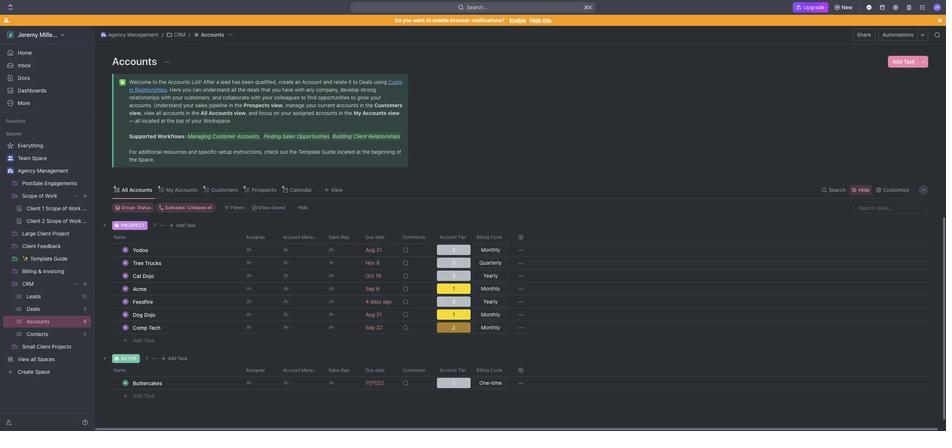 Task type: vqa. For each thing, say whether or not it's contained in the screenshot.


Task type: locate. For each thing, give the bounding box(es) containing it.
3 button for feedfire
[[435, 295, 472, 309]]

1 sales from the top
[[329, 235, 340, 240]]

assignee
[[246, 235, 265, 240], [246, 368, 265, 373]]

rep for 7
[[341, 235, 349, 240]]

2 comments from the top
[[403, 368, 425, 373]]

calendar link
[[289, 185, 312, 195]]

dojo
[[143, 273, 154, 279], [144, 312, 155, 318]]

1 vertical spatial of
[[62, 205, 67, 212]]

add task for add task button below buttercakes
[[133, 393, 155, 399]]

1 sales rep from the top
[[329, 235, 349, 240]]

subtasks: collapse all
[[165, 205, 212, 211]]

3 button
[[435, 243, 472, 257], [435, 256, 472, 270], [435, 269, 472, 283], [435, 295, 472, 309], [435, 377, 472, 390]]

date
[[375, 235, 384, 240], [375, 368, 384, 373]]

1 horizontal spatial all
[[207, 205, 212, 211]]

task for add task button below buttercakes
[[144, 393, 155, 399]]

comments for 1
[[403, 368, 425, 373]]

1 vertical spatial dojo
[[144, 312, 155, 318]]

view inside "link"
[[18, 356, 29, 363]]

0 vertical spatial account manager
[[283, 235, 320, 240]]

1 name button from the top
[[112, 232, 242, 243]]

monthly button for dog dojo
[[472, 308, 509, 322]]

client up large
[[27, 218, 40, 224]]

1 yearly from the top
[[483, 273, 498, 279]]

name for active
[[114, 368, 126, 373]]

scope up large client project link
[[46, 218, 61, 224]]

client inside 'link'
[[27, 205, 40, 212]]

1 assignee button from the top
[[242, 232, 279, 243]]

1 vertical spatial rep
[[341, 368, 349, 373]]

show closed button
[[249, 203, 289, 212]]

yearly button for cat dojo
[[472, 269, 509, 283]]

accounts inside "link"
[[129, 187, 152, 193]]

3
[[452, 247, 455, 253], [452, 260, 455, 266], [452, 273, 455, 279], [452, 299, 455, 305], [452, 380, 455, 386]]

1 inside 'link'
[[42, 205, 44, 212]]

0 vertical spatial due date button
[[361, 232, 398, 243]]

tree containing everything
[[3, 140, 95, 378]]

management
[[127, 31, 158, 38], [37, 168, 68, 174]]

0 vertical spatial account tier button
[[435, 232, 472, 243]]

1 comments from the top
[[403, 235, 425, 240]]

yearly
[[483, 273, 498, 279], [483, 299, 498, 305]]

2 cycle from the top
[[490, 368, 502, 373]]

0 vertical spatial billing cycle
[[477, 235, 502, 240]]

2 inside client 2 scope of work docs link
[[42, 218, 45, 224]]

jeremy
[[18, 31, 38, 38]]

2 yearly button from the top
[[472, 295, 509, 309]]

0 vertical spatial space
[[32, 155, 47, 161]]

3 3 from the top
[[452, 273, 455, 279]]

0 vertical spatial 1 button
[[435, 282, 472, 296]]

0 vertical spatial name
[[114, 235, 126, 240]]

show
[[258, 205, 270, 211]]

work for 1
[[68, 205, 81, 212]]

0 vertical spatial billing
[[477, 235, 489, 240]]

name down prospect
[[114, 235, 126, 240]]

account tier for 7
[[440, 235, 466, 240]]

1 due date button from the top
[[361, 232, 398, 243]]

3 for cat dojo
[[452, 273, 455, 279]]

1 3 from the top
[[452, 247, 455, 253]]

date for 7
[[375, 235, 384, 240]]

add task for add task button underneath 'automations' button
[[893, 58, 915, 65]]

assignee button for 1
[[242, 365, 279, 377]]

client down 'scope of work'
[[27, 205, 40, 212]]

1 button for dog dojo
[[435, 308, 472, 322]]

2 vertical spatial scope
[[46, 218, 61, 224]]

1 horizontal spatial view
[[331, 187, 343, 193]]

yodoo
[[133, 247, 148, 253]]

client 1 scope of work docs
[[27, 205, 94, 212]]

2 vertical spatial billing
[[477, 368, 489, 373]]

2 sales rep button from the top
[[324, 365, 361, 377]]

1 vertical spatial crm link
[[22, 278, 70, 290]]

assignee button
[[242, 232, 279, 243], [242, 365, 279, 377]]

4 3 from the top
[[452, 299, 455, 305]]

1 comments button from the top
[[398, 232, 435, 243]]

home
[[18, 50, 32, 56]]

add for add task button underneath 'automations' button
[[893, 58, 902, 65]]

comments for 7
[[403, 235, 425, 240]]

add down comp
[[133, 337, 142, 344]]

3 monthly from the top
[[481, 312, 500, 318]]

task down 'automations' button
[[904, 58, 915, 65]]

2 assignee from the top
[[246, 368, 265, 373]]

client for 2
[[27, 218, 40, 224]]

0 vertical spatial business time image
[[101, 33, 106, 37]]

1 vertical spatial crm
[[22, 281, 34, 287]]

due for 1
[[366, 368, 374, 373]]

0 vertical spatial yearly
[[483, 273, 498, 279]]

add task down subtasks: collapse all
[[176, 223, 196, 228]]

space down view all spaces "link"
[[35, 369, 50, 375]]

add task button
[[888, 56, 919, 68], [167, 221, 199, 230], [129, 336, 158, 345], [159, 354, 190, 363], [129, 392, 158, 401]]

2 monthly button from the top
[[472, 282, 509, 296]]

2 due date button from the top
[[361, 365, 398, 377]]

all up create space
[[31, 356, 36, 363]]

2 sales rep from the top
[[329, 368, 349, 373]]

comments
[[403, 235, 425, 240], [403, 368, 425, 373]]

cycle up time
[[490, 368, 502, 373]]

add down buttercakes
[[133, 393, 142, 399]]

2 date from the top
[[375, 368, 384, 373]]

spaces down "favorites" button
[[6, 131, 22, 137]]

billing up one-
[[477, 368, 489, 373]]

my accounts
[[166, 187, 198, 193]]

manager for 1
[[302, 368, 320, 373]]

1 horizontal spatial agency management link
[[99, 30, 160, 39]]

business time image down user group image
[[8, 169, 13, 173]]

1 monthly button from the top
[[472, 243, 509, 257]]

2 account manager button from the top
[[279, 365, 324, 377]]

dojo right cat
[[143, 273, 154, 279]]

1 account manager from the top
[[283, 235, 320, 240]]

1 vertical spatial name button
[[112, 365, 242, 377]]

1 vertical spatial sales rep
[[329, 368, 349, 373]]

view right the calendar
[[331, 187, 343, 193]]

2 name from the top
[[114, 368, 126, 373]]

monthly button for yodoo
[[472, 243, 509, 257]]

management inside tree
[[37, 168, 68, 174]]

invoicing
[[43, 268, 64, 275]]

customers
[[211, 187, 238, 193]]

comments button for 7
[[398, 232, 435, 243]]

billing for 7
[[477, 235, 489, 240]]

0 horizontal spatial agency management
[[18, 168, 68, 174]]

/
[[162, 31, 163, 38], [189, 31, 190, 38]]

0 vertical spatial of
[[39, 193, 44, 199]]

dashboards
[[18, 87, 46, 94]]

1 horizontal spatial hide
[[530, 17, 541, 23]]

due date for 1
[[366, 368, 384, 373]]

crm inside tree
[[22, 281, 34, 287]]

1 account tier button from the top
[[435, 232, 472, 243]]

0 vertical spatial hide
[[530, 17, 541, 23]]

1 vertical spatial tier
[[458, 368, 466, 373]]

add down 'automations' button
[[893, 58, 902, 65]]

sales for 1
[[329, 368, 340, 373]]

space for team space
[[32, 155, 47, 161]]

3 button for cat dojo
[[435, 269, 472, 283]]

0 horizontal spatial business time image
[[8, 169, 13, 173]]

1 horizontal spatial 2
[[452, 324, 455, 331]]

1 vertical spatial 1 button
[[435, 308, 472, 322]]

space down everything link
[[32, 155, 47, 161]]

1 horizontal spatial crm
[[174, 31, 185, 38]]

account
[[283, 235, 300, 240], [440, 235, 457, 240], [283, 368, 300, 373], [440, 368, 457, 373]]

1 vertical spatial cycle
[[490, 368, 502, 373]]

0 vertical spatial all
[[207, 205, 212, 211]]

0 vertical spatial rep
[[341, 235, 349, 240]]

5 3 from the top
[[452, 380, 455, 386]]

0 vertical spatial billing cycle button
[[472, 232, 509, 243]]

1 rep from the top
[[341, 235, 349, 240]]

hide right search
[[858, 187, 870, 193]]

1 vertical spatial account manager button
[[279, 365, 324, 377]]

1 due from the top
[[366, 235, 374, 240]]

1 assignee from the top
[[246, 235, 265, 240]]

2 account tier from the top
[[440, 368, 466, 373]]

accounts
[[201, 31, 224, 38], [112, 55, 159, 67], [129, 187, 152, 193], [175, 187, 198, 193], [27, 319, 50, 325]]

0 horizontal spatial view
[[18, 356, 29, 363]]

0 vertical spatial agency management link
[[99, 30, 160, 39]]

0 vertical spatial 2
[[42, 218, 45, 224]]

billing cycle up one-time
[[477, 368, 502, 373]]

2 vertical spatial of
[[63, 218, 68, 224]]

prospects link
[[250, 185, 276, 195]]

spaces down small client projects
[[37, 356, 55, 363]]

projects
[[52, 344, 71, 350]]

view inside button
[[331, 187, 343, 193]]

0 vertical spatial sales
[[329, 235, 340, 240]]

1 vertical spatial due
[[366, 368, 374, 373]]

scope down postsale
[[22, 193, 37, 199]]

dog dojo link
[[131, 309, 240, 320]]

3 button for yodoo
[[435, 243, 472, 257]]

0 vertical spatial assignee button
[[242, 232, 279, 243]]

0 horizontal spatial accounts link
[[27, 316, 81, 328]]

all right collapse
[[207, 205, 212, 211]]

all accounts link
[[120, 185, 152, 195]]

name button up yodoo 'link'
[[112, 232, 242, 243]]

0 vertical spatial cycle
[[490, 235, 502, 240]]

1 billing cycle from the top
[[477, 235, 502, 240]]

yodoo link
[[131, 245, 240, 255]]

dojo right dog
[[144, 312, 155, 318]]

1 vertical spatial account tier
[[440, 368, 466, 373]]

3 for feedfire
[[452, 299, 455, 305]]

3 monthly button from the top
[[472, 308, 509, 322]]

tier for 7
[[458, 235, 466, 240]]

add task button down buttercakes
[[129, 392, 158, 401]]

you
[[403, 17, 412, 23]]

1 horizontal spatial /
[[189, 31, 190, 38]]

2 billing cycle button from the top
[[472, 365, 509, 377]]

0 vertical spatial comments button
[[398, 232, 435, 243]]

name button up buttercakes link
[[112, 365, 242, 377]]

group:
[[121, 205, 136, 211]]

docs down client 1 scope of work docs 'link'
[[83, 218, 95, 224]]

enable
[[510, 17, 526, 23]]

do you want to enable browser notifications? enable hide this
[[395, 17, 551, 23]]

1 tier from the top
[[458, 235, 466, 240]]

add task button down 'automations' button
[[888, 56, 919, 68]]

2 monthly from the top
[[481, 286, 500, 292]]

work down postsale engagements
[[45, 193, 57, 199]]

task up buttercakes link
[[178, 356, 188, 361]]

0 vertical spatial spaces
[[6, 131, 22, 137]]

0 vertical spatial tier
[[458, 235, 466, 240]]

docs up client 2 scope of work docs
[[82, 205, 94, 212]]

of
[[39, 193, 44, 199], [62, 205, 67, 212], [63, 218, 68, 224]]

1 vertical spatial billing cycle button
[[472, 365, 509, 377]]

2 sales from the top
[[329, 368, 340, 373]]

name down active at left
[[114, 368, 126, 373]]

add task down comp tech
[[133, 337, 155, 344]]

1 3 button from the top
[[435, 243, 472, 257]]

1 vertical spatial account manager
[[283, 368, 320, 373]]

feedback
[[37, 243, 61, 249]]

0 vertical spatial due
[[366, 235, 374, 240]]

space
[[32, 155, 47, 161], [35, 369, 50, 375]]

scope
[[22, 193, 37, 199], [46, 205, 61, 212], [46, 218, 61, 224]]

0 vertical spatial crm link
[[165, 30, 187, 39]]

create
[[18, 369, 34, 375]]

1 vertical spatial manager
[[302, 368, 320, 373]]

2 comments button from the top
[[398, 365, 435, 377]]

comments button
[[398, 232, 435, 243], [398, 365, 435, 377]]

automations button
[[879, 29, 917, 40]]

3 for yodoo
[[452, 247, 455, 253]]

2 due date from the top
[[366, 368, 384, 373]]

tree
[[3, 140, 95, 378]]

of down postsale
[[39, 193, 44, 199]]

all
[[207, 205, 212, 211], [31, 356, 36, 363]]

1 due date from the top
[[366, 235, 384, 240]]

hide inside dropdown button
[[858, 187, 870, 193]]

name button for 1
[[112, 365, 242, 377]]

of up client 2 scope of work docs
[[62, 205, 67, 212]]

assignee for 1
[[246, 368, 265, 373]]

1 vertical spatial management
[[37, 168, 68, 174]]

0 vertical spatial assignee
[[246, 235, 265, 240]]

2 horizontal spatial hide
[[858, 187, 870, 193]]

new
[[842, 4, 852, 10]]

cycle up quarterly
[[490, 235, 502, 240]]

0 horizontal spatial /
[[162, 31, 163, 38]]

1 vertical spatial 2
[[452, 324, 455, 331]]

1 account tier from the top
[[440, 235, 466, 240]]

1 yearly button from the top
[[472, 269, 509, 283]]

docs down inbox
[[18, 75, 30, 81]]

add task down buttercakes
[[133, 393, 155, 399]]

0 horizontal spatial hide
[[298, 205, 308, 211]]

add for add task button below buttercakes
[[133, 393, 142, 399]]

accounts link
[[192, 30, 226, 39], [27, 316, 81, 328]]

1 horizontal spatial spaces
[[37, 356, 55, 363]]

quarterly
[[479, 260, 502, 266]]

add for add task button under comp tech
[[133, 337, 142, 344]]

1 name from the top
[[114, 235, 126, 240]]

team
[[18, 155, 31, 161]]

group: status
[[121, 205, 151, 211]]

2 account tier button from the top
[[435, 365, 472, 377]]

1 vertical spatial agency management
[[18, 168, 68, 174]]

business time image
[[101, 33, 106, 37], [8, 169, 13, 173]]

4 monthly from the top
[[481, 324, 500, 331]]

monthly for acme
[[481, 286, 500, 292]]

1 vertical spatial date
[[375, 368, 384, 373]]

2 rep from the top
[[341, 368, 349, 373]]

1
[[42, 205, 44, 212], [453, 286, 455, 292], [453, 312, 455, 318], [145, 356, 148, 361]]

1 manager from the top
[[302, 235, 320, 240]]

hide
[[530, 17, 541, 23], [858, 187, 870, 193], [298, 205, 308, 211]]

add
[[893, 58, 902, 65], [176, 223, 185, 228], [133, 337, 142, 344], [168, 356, 176, 361], [133, 393, 142, 399]]

2 1 button from the top
[[435, 308, 472, 322]]

1 1 button from the top
[[435, 282, 472, 296]]

0 vertical spatial account manager button
[[279, 232, 324, 243]]

business time image right workspace at left top
[[101, 33, 106, 37]]

task down comp tech
[[144, 337, 155, 344]]

large client project
[[22, 231, 69, 237]]

2 tier from the top
[[458, 368, 466, 373]]

spaces inside "link"
[[37, 356, 55, 363]]

to
[[426, 17, 431, 23]]

1 vertical spatial all
[[31, 356, 36, 363]]

4 3 button from the top
[[435, 295, 472, 309]]

add task for add task button under comp tech
[[133, 337, 155, 344]]

view up the create
[[18, 356, 29, 363]]

work inside 'link'
[[68, 205, 81, 212]]

✨
[[22, 256, 29, 262]]

billing cycle button up quarterly
[[472, 232, 509, 243]]

name button for 7
[[112, 232, 242, 243]]

2 assignee button from the top
[[242, 365, 279, 377]]

quarterly button
[[472, 256, 509, 270]]

2 manager from the top
[[302, 368, 320, 373]]

1 button for acme
[[435, 282, 472, 296]]

client for 1
[[27, 205, 40, 212]]

1 vertical spatial yearly
[[483, 299, 498, 305]]

2 3 from the top
[[452, 260, 455, 266]]

billing left &
[[22, 268, 37, 275]]

1 vertical spatial space
[[35, 369, 50, 375]]

view all spaces link
[[3, 354, 90, 366]]

account manager for 7
[[283, 235, 320, 240]]

1 vertical spatial agency management link
[[18, 165, 90, 177]]

1 vertical spatial agency
[[18, 168, 36, 174]]

hide down calendar link
[[298, 205, 308, 211]]

3 3 button from the top
[[435, 269, 472, 283]]

work up project
[[69, 218, 81, 224]]

0 horizontal spatial management
[[37, 168, 68, 174]]

of inside 'link'
[[62, 205, 67, 212]]

billing up quarterly
[[477, 235, 489, 240]]

1 monthly from the top
[[481, 247, 500, 253]]

1 vertical spatial assignee
[[246, 368, 265, 373]]

docs for client 2 scope of work docs
[[83, 218, 95, 224]]

customers link
[[210, 185, 238, 195]]

1 vertical spatial due date
[[366, 368, 384, 373]]

1 vertical spatial yearly button
[[472, 295, 509, 309]]

2 name button from the top
[[112, 365, 242, 377]]

cat dojo
[[133, 273, 154, 279]]

2 3 button from the top
[[435, 256, 472, 270]]

1 account manager button from the top
[[279, 232, 324, 243]]

1 vertical spatial business time image
[[8, 169, 13, 173]]

add task down 'automations' button
[[893, 58, 915, 65]]

0 horizontal spatial crm
[[22, 281, 34, 287]]

0 horizontal spatial 2
[[42, 218, 45, 224]]

⌘k
[[584, 4, 592, 10]]

view button
[[321, 181, 345, 199]]

0 vertical spatial agency
[[108, 31, 126, 38]]

j
[[9, 32, 12, 38]]

5 3 button from the top
[[435, 377, 472, 390]]

automations
[[883, 31, 914, 38]]

sales rep for 1
[[329, 368, 349, 373]]

acme link
[[131, 284, 240, 294]]

1 vertical spatial billing cycle
[[477, 368, 502, 373]]

billing
[[477, 235, 489, 240], [22, 268, 37, 275], [477, 368, 489, 373]]

tree trucks link
[[131, 258, 240, 268]]

account tier
[[440, 235, 466, 240], [440, 368, 466, 373]]

2 due from the top
[[366, 368, 374, 373]]

scope for 2
[[46, 218, 61, 224]]

accounts inside tree
[[27, 319, 50, 325]]

0 vertical spatial dojo
[[143, 273, 154, 279]]

account manager for 1
[[283, 368, 320, 373]]

0 vertical spatial yearly button
[[472, 269, 509, 283]]

miller's
[[40, 31, 59, 38]]

1 billing cycle button from the top
[[472, 232, 509, 243]]

of down client 1 scope of work docs 'link'
[[63, 218, 68, 224]]

billing for 1
[[477, 368, 489, 373]]

add down "subtasks:"
[[176, 223, 185, 228]]

0 vertical spatial sales rep
[[329, 235, 349, 240]]

1 cycle from the top
[[490, 235, 502, 240]]

comp tech
[[133, 325, 160, 331]]

0 vertical spatial account tier
[[440, 235, 466, 240]]

0 horizontal spatial all
[[31, 356, 36, 363]]

client up view all spaces "link"
[[37, 344, 50, 350]]

task down buttercakes
[[144, 393, 155, 399]]

docs inside 'link'
[[82, 205, 94, 212]]

one-time
[[479, 380, 502, 386]]

0 vertical spatial agency management
[[108, 31, 158, 38]]

monthly for dog dojo
[[481, 312, 500, 318]]

2 account manager from the top
[[283, 368, 320, 373]]

0 vertical spatial comments
[[403, 235, 425, 240]]

1 date from the top
[[375, 235, 384, 240]]

due date
[[366, 235, 384, 240], [366, 368, 384, 373]]

client down large
[[22, 243, 36, 249]]

monthly for yodoo
[[481, 247, 500, 253]]

work up client 2 scope of work docs
[[68, 205, 81, 212]]

leads
[[27, 293, 41, 300]]

cycle
[[490, 235, 502, 240], [490, 368, 502, 373]]

work for 2
[[69, 218, 81, 224]]

2 billing cycle from the top
[[477, 368, 502, 373]]

add up buttercakes link
[[168, 356, 176, 361]]

scope inside 'link'
[[46, 205, 61, 212]]

1 vertical spatial comments
[[403, 368, 425, 373]]

1 vertical spatial assignee button
[[242, 365, 279, 377]]

4 monthly button from the top
[[472, 321, 509, 334]]

tier
[[458, 235, 466, 240], [458, 368, 466, 373]]

scope down scope of work link
[[46, 205, 61, 212]]

contacts link
[[27, 329, 81, 340]]

docs
[[18, 75, 30, 81], [82, 205, 94, 212], [83, 218, 95, 224]]

0 vertical spatial scope
[[22, 193, 37, 199]]

billing cycle button up one-time
[[472, 365, 509, 377]]

7
[[153, 223, 156, 228]]

dojo for dog dojo
[[144, 312, 155, 318]]

client up client feedback
[[37, 231, 51, 237]]

1 sales rep button from the top
[[324, 232, 361, 243]]

hide left this
[[530, 17, 541, 23]]

2 vertical spatial work
[[69, 218, 81, 224]]

1 vertical spatial due date button
[[361, 365, 398, 377]]

billing cycle up quarterly
[[477, 235, 502, 240]]

2 yearly from the top
[[483, 299, 498, 305]]



Task type: describe. For each thing, give the bounding box(es) containing it.
dojo for cat dojo
[[143, 273, 154, 279]]

buttercakes link
[[131, 378, 240, 389]]

tree inside sidebar "navigation"
[[3, 140, 95, 378]]

want
[[413, 17, 425, 23]]

billing cycle for 1
[[477, 368, 502, 373]]

client for feedback
[[22, 243, 36, 249]]

0 horizontal spatial crm link
[[22, 278, 70, 290]]

cycle for 7
[[490, 235, 502, 240]]

project
[[52, 231, 69, 237]]

name for prospect
[[114, 235, 126, 240]]

add task button up buttercakes link
[[159, 354, 190, 363]]

business time image inside tree
[[8, 169, 13, 173]]

due date button for 7
[[361, 232, 398, 243]]

postsale engagements
[[22, 180, 77, 186]]

collapse
[[187, 205, 206, 211]]

billing cycle for 7
[[477, 235, 502, 240]]

jm button
[[931, 1, 943, 13]]

task for add task button underneath 'automations' button
[[904, 58, 915, 65]]

space for create space
[[35, 369, 50, 375]]

Search tasks... text field
[[854, 202, 928, 213]]

docs link
[[3, 72, 91, 84]]

agency inside tree
[[18, 168, 36, 174]]

one-
[[479, 380, 491, 386]]

postsale
[[22, 180, 43, 186]]

10
[[82, 294, 87, 299]]

3 for tree trucks
[[452, 260, 455, 266]]

comp
[[133, 325, 147, 331]]

view button
[[321, 185, 345, 195]]

more button
[[3, 97, 91, 109]]

2 / from the left
[[189, 31, 190, 38]]

add task up buttercakes link
[[168, 356, 188, 361]]

2 inside 2 dropdown button
[[452, 324, 455, 331]]

comments button for 1
[[398, 365, 435, 377]]

6
[[84, 332, 87, 337]]

view for view all spaces
[[18, 356, 29, 363]]

jeremy miller's workspace, , element
[[7, 31, 14, 38]]

calendar
[[290, 187, 312, 193]]

date for 1
[[375, 368, 384, 373]]

0 vertical spatial crm
[[174, 31, 185, 38]]

1 horizontal spatial business time image
[[101, 33, 106, 37]]

browser
[[450, 17, 470, 23]]

sales rep button for 7
[[324, 232, 361, 243]]

cat
[[133, 273, 141, 279]]

yearly for feedfire
[[483, 299, 498, 305]]

view all spaces
[[18, 356, 55, 363]]

jeremy miller's workspace
[[18, 31, 92, 38]]

sales rep button for 1
[[324, 365, 361, 377]]

assignee for 7
[[246, 235, 265, 240]]

search
[[829, 187, 846, 193]]

buttercakes
[[133, 380, 162, 386]]

monthly button for comp tech
[[472, 321, 509, 334]]

small
[[22, 344, 35, 350]]

8
[[84, 319, 87, 324]]

scope of work link
[[22, 190, 70, 202]]

3 button for tree trucks
[[435, 256, 472, 270]]

new button
[[831, 1, 857, 13]]

tier for 1
[[458, 368, 466, 373]]

0 vertical spatial work
[[45, 193, 57, 199]]

3 button for buttercakes
[[435, 377, 472, 390]]

jm
[[935, 5, 940, 9]]

1 horizontal spatial agency
[[108, 31, 126, 38]]

billing inside tree
[[22, 268, 37, 275]]

hide inside button
[[298, 205, 308, 211]]

1 / from the left
[[162, 31, 163, 38]]

inbox
[[18, 62, 31, 68]]

one-time button
[[472, 377, 509, 390]]

search...
[[467, 4, 488, 10]]

1 horizontal spatial crm link
[[165, 30, 187, 39]]

yearly button for feedfire
[[472, 295, 509, 309]]

contacts
[[27, 331, 48, 337]]

create space
[[18, 369, 50, 375]]

client feedback
[[22, 243, 61, 249]]

add task button down comp tech
[[129, 336, 158, 345]]

dog dojo
[[133, 312, 155, 318]]

task for add task button under comp tech
[[144, 337, 155, 344]]

small client projects
[[22, 344, 71, 350]]

prospect
[[121, 223, 145, 228]]

deals link
[[27, 303, 81, 315]]

inbox link
[[3, 60, 91, 71]]

leads link
[[27, 291, 79, 303]]

3 for buttercakes
[[452, 380, 455, 386]]

billing cycle button for 7
[[472, 232, 509, 243]]

scope of work
[[22, 193, 57, 199]]

favorites button
[[3, 117, 28, 126]]

acme
[[133, 286, 147, 292]]

template
[[30, 256, 52, 262]]

billing & invoicing
[[22, 268, 64, 275]]

home link
[[3, 47, 91, 59]]

customize
[[883, 187, 909, 193]]

deals
[[27, 306, 40, 312]]

account tier button for 1
[[435, 365, 472, 377]]

of for 1
[[62, 205, 67, 212]]

add task button down subtasks: collapse all
[[167, 221, 199, 230]]

everything
[[18, 142, 43, 149]]

due date for 7
[[366, 235, 384, 240]]

filters
[[231, 205, 244, 211]]

tree trucks
[[133, 260, 161, 266]]

billing cycle button for 1
[[472, 365, 509, 377]]

share button
[[852, 29, 876, 41]]

sales for 7
[[329, 235, 340, 240]]

team space link
[[18, 152, 90, 164]]

enable
[[433, 17, 449, 23]]

workspace
[[61, 31, 92, 38]]

manager for 7
[[302, 235, 320, 240]]

cycle for 1
[[490, 368, 502, 373]]

docs for client 1 scope of work docs
[[82, 205, 94, 212]]

cat dojo link
[[131, 271, 240, 281]]

dog
[[133, 312, 143, 318]]

due date button for 1
[[361, 365, 398, 377]]

0 horizontal spatial spaces
[[6, 131, 22, 137]]

dashboards link
[[3, 85, 91, 97]]

✨ template guide link
[[22, 253, 90, 265]]

prospects
[[252, 187, 276, 193]]

sidebar navigation
[[0, 26, 96, 431]]

0 vertical spatial management
[[127, 31, 158, 38]]

task down subtasks: collapse all
[[186, 223, 196, 228]]

my accounts link
[[164, 185, 198, 195]]

account tier for 1
[[440, 368, 466, 373]]

client 1 scope of work docs link
[[27, 203, 94, 215]]

account tier button for 7
[[435, 232, 472, 243]]

account manager button for 1
[[279, 365, 324, 377]]

tree
[[133, 260, 144, 266]]

hide button
[[295, 203, 311, 212]]

all
[[122, 187, 128, 193]]

large
[[22, 231, 36, 237]]

monthly for comp tech
[[481, 324, 500, 331]]

due for 7
[[366, 235, 374, 240]]

scope for 1
[[46, 205, 61, 212]]

monthly button for acme
[[472, 282, 509, 296]]

upgrade link
[[793, 2, 828, 13]]

account manager button for 7
[[279, 232, 324, 243]]

upgrade
[[803, 4, 825, 10]]

large client project link
[[22, 228, 90, 240]]

everything link
[[3, 140, 90, 152]]

all inside "link"
[[31, 356, 36, 363]]

small client projects link
[[22, 341, 90, 353]]

0 horizontal spatial agency management link
[[18, 165, 90, 177]]

rep for 1
[[341, 368, 349, 373]]

engagements
[[44, 180, 77, 186]]

client 2 scope of work docs
[[27, 218, 95, 224]]

view for view
[[331, 187, 343, 193]]

0 vertical spatial docs
[[18, 75, 30, 81]]

1 vertical spatial accounts link
[[27, 316, 81, 328]]

sales rep for 7
[[329, 235, 349, 240]]

1 horizontal spatial accounts link
[[192, 30, 226, 39]]

agency management inside sidebar "navigation"
[[18, 168, 68, 174]]

user group image
[[8, 156, 13, 161]]

yearly for cat dojo
[[483, 273, 498, 279]]

of for 2
[[63, 218, 68, 224]]

assignee button for 7
[[242, 232, 279, 243]]

all accounts
[[122, 187, 152, 193]]

show closed
[[258, 205, 285, 211]]



